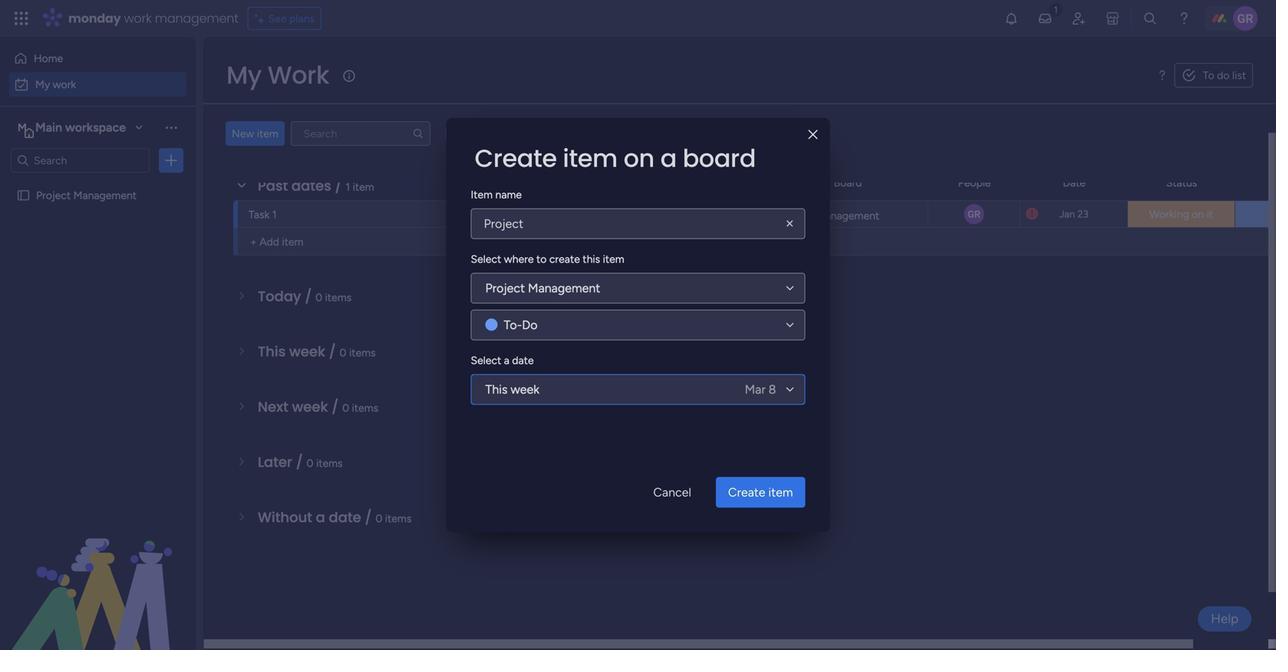Task type: locate. For each thing, give the bounding box(es) containing it.
2 horizontal spatial project management
[[779, 209, 880, 222]]

items inside next week / 0 items
[[352, 402, 379, 415]]

item inside 'button'
[[257, 127, 279, 140]]

week down select a date
[[511, 382, 540, 397]]

2 horizontal spatial management
[[817, 209, 880, 222]]

0 inside without a date / 0 items
[[376, 512, 383, 525]]

cancel
[[654, 485, 692, 500]]

project management down the "to"
[[486, 281, 601, 296]]

lottie animation element
[[0, 495, 196, 650]]

date
[[1064, 176, 1086, 189]]

0 horizontal spatial my
[[35, 78, 50, 91]]

my
[[227, 58, 262, 92], [35, 78, 50, 91]]

1 horizontal spatial to-
[[660, 210, 674, 222]]

work down home
[[53, 78, 76, 91]]

this for this week
[[486, 382, 508, 397]]

0 inside today / 0 items
[[316, 291, 323, 304]]

update feed image
[[1038, 11, 1054, 26]]

23
[[1078, 208, 1089, 220]]

project
[[36, 189, 71, 202], [779, 209, 814, 222], [486, 281, 525, 296]]

my down home
[[35, 78, 50, 91]]

1 vertical spatial project management
[[779, 209, 880, 222]]

do
[[674, 210, 687, 222], [522, 318, 538, 332]]

to
[[1204, 69, 1215, 82]]

1 horizontal spatial date
[[512, 354, 534, 367]]

v2 circle image
[[486, 318, 498, 332]]

my for my work
[[227, 58, 262, 92]]

Search in workspace field
[[32, 152, 128, 169]]

1 horizontal spatial on
[[1193, 208, 1205, 221]]

search image
[[412, 127, 424, 140]]

work for my
[[53, 78, 76, 91]]

past
[[258, 176, 288, 196]]

this up next
[[258, 342, 286, 362]]

1 vertical spatial date
[[329, 508, 361, 528]]

0 vertical spatial this
[[258, 342, 286, 362]]

where
[[504, 253, 534, 266]]

to-
[[660, 210, 674, 222], [504, 318, 522, 332]]

0 horizontal spatial on
[[624, 141, 655, 175]]

a right without at left
[[316, 508, 325, 528]]

on up for example, project proposal text box
[[624, 141, 655, 175]]

new item button
[[226, 121, 285, 146]]

create up name at the left of page
[[475, 141, 557, 175]]

0 vertical spatial project
[[36, 189, 71, 202]]

home link
[[9, 46, 187, 71]]

to-do down the board
[[660, 210, 687, 222]]

a
[[661, 141, 677, 175], [504, 354, 510, 367], [316, 508, 325, 528]]

date
[[512, 354, 534, 367], [329, 508, 361, 528]]

1 vertical spatial project
[[779, 209, 814, 222]]

create right cancel
[[729, 485, 766, 500]]

project management
[[36, 189, 137, 202], [779, 209, 880, 222], [486, 281, 601, 296]]

later
[[258, 453, 292, 472]]

to do list
[[1204, 69, 1247, 82]]

invite members image
[[1072, 11, 1087, 26]]

create
[[475, 141, 557, 175], [729, 485, 766, 500]]

1 vertical spatial a
[[504, 354, 510, 367]]

items inside today / 0 items
[[325, 291, 352, 304]]

this week
[[486, 382, 540, 397]]

m
[[18, 121, 27, 134]]

management
[[73, 189, 137, 202], [817, 209, 880, 222], [528, 281, 601, 296]]

0 horizontal spatial do
[[522, 318, 538, 332]]

work right monday
[[124, 10, 152, 27]]

my work option
[[9, 72, 187, 97]]

on
[[624, 141, 655, 175], [1193, 208, 1205, 221]]

1 vertical spatial 1
[[272, 208, 277, 221]]

to-do right v2 circle image
[[504, 318, 538, 332]]

0 horizontal spatial to-do
[[504, 318, 538, 332]]

0 horizontal spatial this
[[258, 342, 286, 362]]

1 vertical spatial to-do
[[504, 318, 538, 332]]

2 vertical spatial management
[[528, 281, 601, 296]]

status
[[1167, 176, 1198, 189]]

1 vertical spatial select
[[471, 354, 502, 367]]

on left it
[[1193, 208, 1205, 221]]

select left where
[[471, 253, 502, 266]]

work inside option
[[53, 78, 76, 91]]

week for next week /
[[292, 397, 328, 417]]

1 inside past dates / 1 item
[[346, 180, 350, 194]]

0 horizontal spatial date
[[329, 508, 361, 528]]

1 select from the top
[[471, 253, 502, 266]]

week
[[289, 342, 326, 362], [511, 382, 540, 397], [292, 397, 328, 417]]

see plans button
[[248, 7, 322, 30]]

0 vertical spatial to-
[[660, 210, 674, 222]]

project management link
[[777, 201, 919, 227]]

my left work
[[227, 58, 262, 92]]

past dates / 1 item
[[258, 176, 374, 196]]

do
[[1218, 69, 1230, 82]]

create item button
[[716, 477, 806, 508]]

do down the board
[[674, 210, 687, 222]]

1 vertical spatial this
[[486, 382, 508, 397]]

0 inside later / 0 items
[[307, 457, 314, 470]]

my for my work
[[35, 78, 50, 91]]

create item on a board
[[475, 141, 756, 175]]

0 horizontal spatial project
[[36, 189, 71, 202]]

1 vertical spatial management
[[817, 209, 880, 222]]

1 horizontal spatial work
[[124, 10, 152, 27]]

1 vertical spatial work
[[53, 78, 76, 91]]

None search field
[[291, 121, 431, 146]]

task 1
[[249, 208, 277, 221]]

items inside later / 0 items
[[316, 457, 343, 470]]

select down v2 circle image
[[471, 354, 502, 367]]

week down today / 0 items
[[289, 342, 326, 362]]

0 vertical spatial on
[[624, 141, 655, 175]]

management down search in workspace field
[[73, 189, 137, 202]]

2 vertical spatial a
[[316, 508, 325, 528]]

option
[[0, 182, 196, 185]]

my inside option
[[35, 78, 50, 91]]

create inside button
[[729, 485, 766, 500]]

help button
[[1199, 607, 1252, 632]]

1 horizontal spatial project management
[[486, 281, 601, 296]]

items inside without a date / 0 items
[[385, 512, 412, 525]]

0
[[316, 291, 323, 304], [340, 346, 347, 359], [343, 402, 349, 415], [307, 457, 314, 470], [376, 512, 383, 525]]

1 vertical spatial create
[[729, 485, 766, 500]]

0 vertical spatial management
[[73, 189, 137, 202]]

0 horizontal spatial work
[[53, 78, 76, 91]]

1 horizontal spatial to-do
[[660, 210, 687, 222]]

date up this week
[[512, 354, 534, 367]]

management down create
[[528, 281, 601, 296]]

1 horizontal spatial create
[[729, 485, 766, 500]]

item
[[257, 127, 279, 140], [563, 141, 618, 175], [353, 180, 374, 194], [282, 235, 304, 248], [603, 253, 625, 266], [769, 485, 794, 500]]

1 horizontal spatial a
[[504, 354, 510, 367]]

0 vertical spatial work
[[124, 10, 152, 27]]

new item
[[232, 127, 279, 140]]

task
[[249, 208, 270, 221]]

1 horizontal spatial project
[[486, 281, 525, 296]]

create for create item on a board
[[475, 141, 557, 175]]

this down select a date
[[486, 382, 508, 397]]

/
[[335, 176, 342, 196], [305, 287, 312, 306], [329, 342, 336, 362], [332, 397, 339, 417], [296, 453, 303, 472], [365, 508, 372, 528]]

a for select
[[504, 354, 510, 367]]

1 horizontal spatial do
[[674, 210, 687, 222]]

0 vertical spatial create
[[475, 141, 557, 175]]

select for select a date
[[471, 354, 502, 367]]

1 vertical spatial to-
[[504, 318, 522, 332]]

0 vertical spatial date
[[512, 354, 534, 367]]

item name
[[471, 188, 522, 201]]

0 vertical spatial select
[[471, 253, 502, 266]]

my work link
[[9, 72, 187, 97]]

this for this week / 0 items
[[258, 342, 286, 362]]

2 select from the top
[[471, 354, 502, 367]]

do right v2 circle image
[[522, 318, 538, 332]]

2 horizontal spatial a
[[661, 141, 677, 175]]

1 right task
[[272, 208, 277, 221]]

0 vertical spatial 1
[[346, 180, 350, 194]]

new
[[232, 127, 254, 140]]

week right next
[[292, 397, 328, 417]]

a left the board
[[661, 141, 677, 175]]

project management down search in workspace field
[[36, 189, 137, 202]]

0 vertical spatial a
[[661, 141, 677, 175]]

0 horizontal spatial management
[[73, 189, 137, 202]]

to-do
[[660, 210, 687, 222], [504, 318, 538, 332]]

0 horizontal spatial a
[[316, 508, 325, 528]]

date right without at left
[[329, 508, 361, 528]]

dates
[[292, 176, 332, 196]]

mar
[[745, 382, 766, 397]]

select a date
[[471, 354, 534, 367]]

select
[[471, 253, 502, 266], [471, 354, 502, 367]]

0 vertical spatial do
[[674, 210, 687, 222]]

items
[[325, 291, 352, 304], [349, 346, 376, 359], [352, 402, 379, 415], [316, 457, 343, 470], [385, 512, 412, 525]]

project management down 'board'
[[779, 209, 880, 222]]

0 vertical spatial project management
[[36, 189, 137, 202]]

1 vertical spatial do
[[522, 318, 538, 332]]

0 inside "this week / 0 items"
[[340, 346, 347, 359]]

0 horizontal spatial create
[[475, 141, 557, 175]]

2 vertical spatial project management
[[486, 281, 601, 296]]

this
[[583, 253, 601, 266]]

0 horizontal spatial project management
[[36, 189, 137, 202]]

1 vertical spatial on
[[1193, 208, 1205, 221]]

management inside project management link
[[817, 209, 880, 222]]

work
[[124, 10, 152, 27], [53, 78, 76, 91]]

1 horizontal spatial management
[[528, 281, 601, 296]]

main workspace
[[35, 120, 126, 135]]

date for select
[[512, 354, 534, 367]]

1
[[346, 180, 350, 194], [272, 208, 277, 221]]

0 horizontal spatial to-
[[504, 318, 522, 332]]

home
[[34, 52, 63, 65]]

1 horizontal spatial this
[[486, 382, 508, 397]]

jan 23
[[1060, 208, 1089, 220]]

management down 'board'
[[817, 209, 880, 222]]

1 horizontal spatial my
[[227, 58, 262, 92]]

1 horizontal spatial 1
[[346, 180, 350, 194]]

list
[[1233, 69, 1247, 82]]

+
[[250, 235, 257, 248]]

a up this week
[[504, 354, 510, 367]]

1 right dates
[[346, 180, 350, 194]]

work
[[268, 58, 329, 92]]

this
[[258, 342, 286, 362], [486, 382, 508, 397]]



Task type: vqa. For each thing, say whether or not it's contained in the screenshot.
New
yes



Task type: describe. For each thing, give the bounding box(es) containing it.
create item
[[729, 485, 794, 500]]

workspace selection element
[[15, 118, 128, 138]]

help
[[1212, 611, 1239, 627]]

select product image
[[14, 11, 29, 26]]

item inside button
[[769, 485, 794, 500]]

project management list box
[[0, 179, 196, 416]]

next week / 0 items
[[258, 397, 379, 417]]

0 horizontal spatial 1
[[272, 208, 277, 221]]

workspace image
[[15, 119, 30, 136]]

notifications image
[[1004, 11, 1020, 26]]

it
[[1208, 208, 1214, 221]]

cancel button
[[641, 477, 704, 508]]

working
[[1150, 208, 1190, 221]]

name
[[496, 188, 522, 201]]

my work
[[227, 58, 329, 92]]

see plans
[[269, 12, 315, 25]]

create for create item
[[729, 485, 766, 500]]

0 vertical spatial to-do
[[660, 210, 687, 222]]

jan
[[1060, 208, 1076, 220]]

plans
[[290, 12, 315, 25]]

home option
[[9, 46, 187, 71]]

week for this week /
[[289, 342, 326, 362]]

search everything image
[[1143, 11, 1159, 26]]

2 vertical spatial project
[[486, 281, 525, 296]]

monday
[[68, 10, 121, 27]]

work for monday
[[124, 10, 152, 27]]

monday marketplace image
[[1106, 11, 1121, 26]]

without
[[258, 508, 313, 528]]

workspace
[[65, 120, 126, 135]]

without a date / 0 items
[[258, 508, 412, 528]]

today / 0 items
[[258, 287, 352, 306]]

item inside past dates / 1 item
[[353, 180, 374, 194]]

Filter dashboard by text search field
[[291, 121, 431, 146]]

0 inside next week / 0 items
[[343, 402, 349, 415]]

2 horizontal spatial project
[[779, 209, 814, 222]]

project inside "list box"
[[36, 189, 71, 202]]

help image
[[1177, 11, 1193, 26]]

today
[[258, 287, 301, 306]]

public board image
[[16, 188, 31, 203]]

select for select where to create this item
[[471, 253, 502, 266]]

a for without
[[316, 508, 325, 528]]

to do list button
[[1175, 63, 1254, 88]]

item
[[471, 188, 493, 201]]

later / 0 items
[[258, 453, 343, 472]]

monday work management
[[68, 10, 239, 27]]

close image
[[809, 129, 818, 140]]

my work
[[35, 78, 76, 91]]

date for without
[[329, 508, 361, 528]]

add
[[260, 235, 279, 248]]

to
[[537, 253, 547, 266]]

8
[[769, 382, 777, 397]]

management inside project management "list box"
[[73, 189, 137, 202]]

main
[[35, 120, 62, 135]]

For example, project proposal text field
[[471, 208, 806, 239]]

people
[[959, 176, 992, 189]]

board
[[834, 176, 863, 189]]

see
[[269, 12, 287, 25]]

v2 overdue deadline image
[[1027, 207, 1039, 222]]

create
[[550, 253, 580, 266]]

this week / 0 items
[[258, 342, 376, 362]]

mar 8
[[745, 382, 777, 397]]

greg robinson image
[[1234, 6, 1259, 31]]

items inside "this week / 0 items"
[[349, 346, 376, 359]]

board
[[683, 141, 756, 175]]

1 image
[[1050, 1, 1064, 18]]

management
[[155, 10, 239, 27]]

lottie animation image
[[0, 495, 196, 650]]

project management inside "list box"
[[36, 189, 137, 202]]

next
[[258, 397, 289, 417]]

working on it
[[1150, 208, 1214, 221]]

+ add item
[[250, 235, 304, 248]]

select where to create this item
[[471, 253, 625, 266]]



